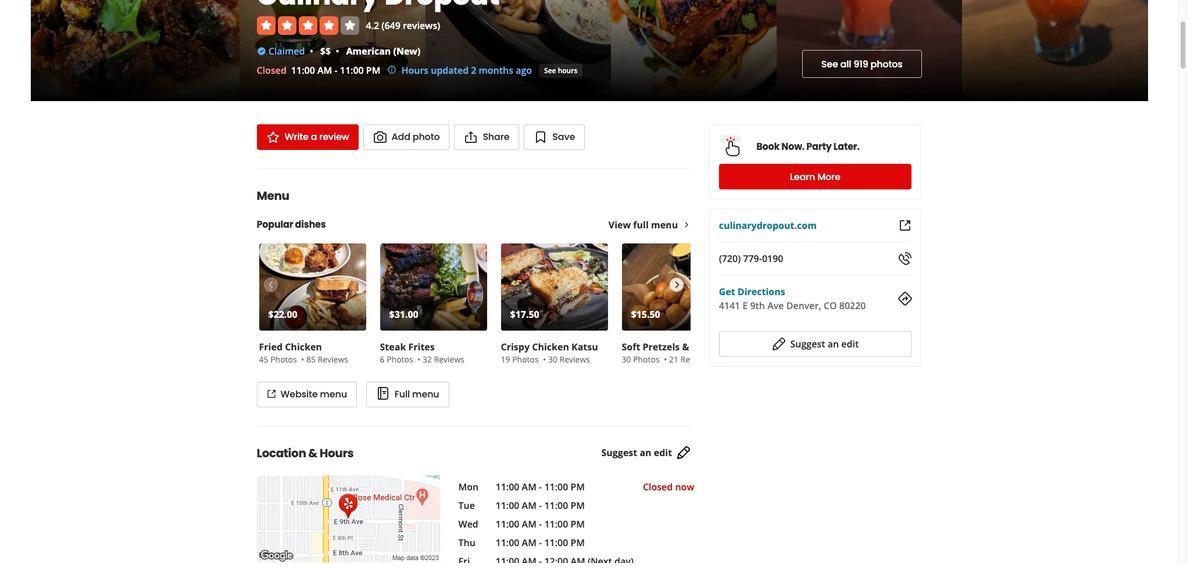 Task type: locate. For each thing, give the bounding box(es) containing it.
1 horizontal spatial hours
[[401, 64, 428, 77]]

chicken up 85
[[285, 341, 322, 353]]

fried chicken image
[[259, 244, 366, 331]]

add
[[392, 130, 410, 144]]

menu left 14 chevron right outline icon
[[651, 219, 678, 231]]

11:00 am - 11:00 pm for tue
[[496, 499, 585, 512]]

3 reviews from the left
[[560, 354, 590, 365]]

1 30 from the left
[[548, 354, 557, 365]]

&
[[682, 341, 689, 353], [308, 445, 317, 462]]

chicken for fried
[[285, 341, 322, 353]]

katsu
[[571, 341, 598, 353]]

fried
[[259, 341, 283, 353]]

steak frites 6 photos
[[380, 341, 435, 365]]

1 horizontal spatial see
[[821, 57, 838, 71]]

photo of culinary dropout - denver, co, us. bloody mary - bacon image
[[776, 0, 962, 101]]

pm for wed
[[571, 518, 585, 531]]

get directions 4141 e 9th ave denver, co 80220
[[719, 285, 866, 312]]

16 external link v2 image
[[267, 390, 276, 399]]

0 vertical spatial &
[[682, 341, 689, 353]]

1 horizontal spatial edit
[[842, 338, 859, 351]]

save
[[552, 130, 575, 144]]

2 chicken from the left
[[532, 341, 569, 353]]

1 reviews from the left
[[318, 354, 348, 365]]

4 photos from the left
[[633, 354, 660, 365]]

0 horizontal spatial see
[[544, 65, 556, 75]]

0 vertical spatial suggest
[[791, 338, 825, 351]]

updated
[[431, 64, 469, 77]]

& right location at the bottom left
[[308, 445, 317, 462]]

3 11:00 am - 11:00 pm from the top
[[496, 518, 585, 531]]

6
[[380, 354, 385, 365]]

1 horizontal spatial suggest an edit
[[791, 338, 859, 351]]

919
[[854, 57, 868, 71]]

1 chicken from the left
[[285, 341, 322, 353]]

4.2 (649 reviews)
[[366, 19, 440, 32]]

claimed
[[268, 45, 305, 58]]

1 horizontal spatial menu
[[412, 388, 439, 401]]

a
[[311, 130, 317, 144]]

an left 24 pencil v2 icon
[[640, 447, 651, 459]]

4141
[[719, 299, 740, 312]]

pm for thu
[[571, 537, 585, 549]]

suggest inside suggest an edit button
[[791, 338, 825, 351]]

website menu
[[280, 388, 347, 401]]

location & hours
[[257, 445, 354, 462]]

0 vertical spatial hours
[[401, 64, 428, 77]]

culinarydropout.com link
[[719, 219, 817, 232]]

menu right website
[[320, 388, 347, 401]]

pretzels
[[643, 341, 680, 353]]

suggest inside suggest an edit link
[[601, 447, 637, 459]]

am
[[317, 64, 332, 77], [522, 481, 537, 494], [522, 499, 537, 512], [522, 518, 537, 531], [522, 537, 537, 549]]

1 horizontal spatial an
[[828, 338, 839, 351]]

popular
[[257, 218, 293, 231]]

-
[[335, 64, 338, 77], [539, 481, 542, 494], [539, 499, 542, 512], [539, 518, 542, 531], [539, 537, 542, 549]]

am for mon
[[522, 481, 537, 494]]

steak
[[380, 341, 406, 353]]

30 right 19
[[548, 354, 557, 365]]

share button
[[454, 124, 519, 150]]

0 horizontal spatial menu
[[320, 388, 347, 401]]

soft pretzels & provolone fondue 30 photos
[[622, 341, 776, 365]]

24 pencil v2 image
[[772, 337, 786, 351]]

book now. party later.
[[757, 140, 860, 153]]

$17.50
[[510, 308, 539, 321]]

closed left now on the right bottom of page
[[643, 481, 673, 494]]

photos down fried
[[270, 354, 297, 365]]

30 down soft
[[622, 354, 631, 365]]

0 horizontal spatial chicken
[[285, 341, 322, 353]]

2 30 from the left
[[622, 354, 631, 365]]

photo of culinary dropout - denver, co, us. spicy korean skirt steak image
[[611, 0, 776, 101]]

reviews for soft pretzels & provolone fondue
[[680, 354, 711, 365]]

fried chicken 45 photos
[[259, 341, 322, 365]]

11:00 am - 11:00 pm for thu
[[496, 537, 585, 549]]

30
[[548, 354, 557, 365], [622, 354, 631, 365]]

see
[[821, 57, 838, 71], [544, 65, 556, 75]]

1 horizontal spatial chicken
[[532, 341, 569, 353]]

edit down the 80220
[[842, 338, 859, 351]]

see left hours
[[544, 65, 556, 75]]

0 horizontal spatial hours
[[320, 445, 354, 462]]

1 11:00 am - 11:00 pm from the top
[[496, 481, 585, 494]]

0 vertical spatial edit
[[842, 338, 859, 351]]

3 photos from the left
[[512, 354, 539, 365]]

suggest an edit inside location & hours element
[[601, 447, 672, 459]]

11:00
[[291, 64, 315, 77], [340, 64, 364, 77], [496, 481, 519, 494], [544, 481, 568, 494], [496, 499, 519, 512], [544, 499, 568, 512], [496, 518, 519, 531], [544, 518, 568, 531], [496, 537, 519, 549], [544, 537, 568, 549]]

an down the co
[[828, 338, 839, 351]]

$31.00
[[389, 308, 418, 321]]

& up 21 reviews
[[682, 341, 689, 353]]

closed down 16 claim filled v2 image
[[257, 64, 287, 77]]

24 external link v2 image
[[898, 219, 912, 233]]

ave
[[768, 299, 784, 312]]

4 reviews from the left
[[680, 354, 711, 365]]

2 horizontal spatial menu
[[651, 219, 678, 231]]

0 vertical spatial an
[[828, 338, 839, 351]]

0 horizontal spatial &
[[308, 445, 317, 462]]

0 horizontal spatial suggest an edit
[[601, 447, 672, 459]]

suggest an edit button
[[719, 331, 912, 357]]

provolone
[[692, 341, 739, 353]]

learn more link
[[719, 164, 912, 190]]

30 inside soft pretzels & provolone fondue 30 photos
[[622, 354, 631, 365]]

0 horizontal spatial 30
[[548, 354, 557, 365]]

chicken up 30 reviews in the left bottom of the page
[[532, 341, 569, 353]]

chicken inside 'crispy chicken katsu 19 photos'
[[532, 341, 569, 353]]

1 horizontal spatial 30
[[622, 354, 631, 365]]

24 phone v2 image
[[898, 252, 912, 266]]

- for wed
[[539, 518, 542, 531]]

16 info v2 image
[[387, 65, 397, 74]]

1 vertical spatial edit
[[654, 447, 672, 459]]

wed
[[458, 518, 478, 531]]

an inside suggest an edit button
[[828, 338, 839, 351]]

an
[[828, 338, 839, 351], [640, 447, 651, 459]]

am for thu
[[522, 537, 537, 549]]

full menu
[[395, 388, 439, 401]]

- for mon
[[539, 481, 542, 494]]

crispy chicken katsu image
[[501, 244, 608, 331]]

1 vertical spatial closed
[[643, 481, 673, 494]]

steak frites image
[[380, 244, 487, 331]]

0 horizontal spatial closed
[[257, 64, 287, 77]]

85
[[306, 354, 316, 365]]

0 horizontal spatial edit
[[654, 447, 672, 459]]

24 share v2 image
[[464, 130, 478, 144]]

hours down (new) on the top left of page
[[401, 64, 428, 77]]

1 vertical spatial an
[[640, 447, 651, 459]]

photo of culinary dropout - denver, co, us. fly like paper and tijuana spa watef image
[[240, 0, 425, 101]]

an inside suggest an edit link
[[640, 447, 651, 459]]

photos down the steak
[[387, 354, 413, 365]]

menu right full
[[412, 388, 439, 401]]

1 photos from the left
[[270, 354, 297, 365]]

24 star v2 image
[[266, 130, 280, 144]]

see hours link
[[539, 64, 583, 78]]

hours right location at the bottom left
[[320, 445, 354, 462]]

24 menu v2 image
[[376, 387, 390, 401]]

1 vertical spatial suggest
[[601, 447, 637, 459]]

suggest
[[791, 338, 825, 351], [601, 447, 637, 459]]

soft
[[622, 341, 640, 353]]

hours inside location & hours element
[[320, 445, 354, 462]]

suggest an edit inside button
[[791, 338, 859, 351]]

2 reviews from the left
[[434, 354, 464, 365]]

4 11:00 am - 11:00 pm from the top
[[496, 537, 585, 549]]

0 horizontal spatial an
[[640, 447, 651, 459]]

0 vertical spatial closed
[[257, 64, 287, 77]]

11:00 am - 11:00 pm for wed
[[496, 518, 585, 531]]

soft pretzels & provolone fondue image
[[622, 244, 729, 331]]

add photo link
[[363, 124, 450, 150]]

write
[[285, 130, 308, 144]]

80220
[[840, 299, 866, 312]]

photos
[[270, 354, 297, 365], [387, 354, 413, 365], [512, 354, 539, 365], [633, 354, 660, 365]]

photos
[[871, 57, 902, 71]]

0 vertical spatial suggest an edit
[[791, 338, 859, 351]]

full
[[633, 219, 649, 231]]

reviews down katsu
[[560, 354, 590, 365]]

map image
[[257, 476, 440, 563]]

closed 11:00 am - 11:00 pm
[[257, 64, 380, 77]]

1 horizontal spatial closed
[[643, 481, 673, 494]]

menu element
[[238, 169, 776, 408]]

closed
[[257, 64, 287, 77], [643, 481, 673, 494]]

chicken inside fried chicken 45 photos
[[285, 341, 322, 353]]

suggest an edit up closed now
[[601, 447, 672, 459]]

edit
[[842, 338, 859, 351], [654, 447, 672, 459]]

- for thu
[[539, 537, 542, 549]]

reviews right 32
[[434, 354, 464, 365]]

$22.00
[[268, 308, 297, 321]]

see for see all 919 photos
[[821, 57, 838, 71]]

2 11:00 am - 11:00 pm from the top
[[496, 499, 585, 512]]

0 horizontal spatial suggest
[[601, 447, 637, 459]]

edit left 24 pencil v2 icon
[[654, 447, 672, 459]]

4.2
[[366, 19, 379, 32]]

book
[[757, 140, 780, 153]]

e
[[743, 299, 748, 312]]

1 vertical spatial hours
[[320, 445, 354, 462]]

photos down pretzels
[[633, 354, 660, 365]]

779-
[[743, 252, 762, 265]]

see inside "link"
[[821, 57, 838, 71]]

0190
[[762, 252, 784, 265]]

1 vertical spatial &
[[308, 445, 317, 462]]

2 photos from the left
[[387, 354, 413, 365]]

pm for mon
[[571, 481, 585, 494]]

see hours
[[544, 65, 577, 75]]

reviews for steak frites
[[434, 354, 464, 365]]

see left all
[[821, 57, 838, 71]]

photos down crispy
[[512, 354, 539, 365]]

now
[[675, 481, 694, 494]]

full
[[395, 388, 410, 401]]

24 pencil v2 image
[[677, 446, 691, 460]]

frites
[[408, 341, 435, 353]]

ago
[[516, 64, 532, 77]]

reviews right 85
[[318, 354, 348, 365]]

1 vertical spatial suggest an edit
[[601, 447, 672, 459]]

reviews right 21
[[680, 354, 711, 365]]

1 horizontal spatial suggest
[[791, 338, 825, 351]]

1 horizontal spatial &
[[682, 341, 689, 353]]

menu for full menu
[[412, 388, 439, 401]]

learn
[[790, 170, 815, 183]]

culinarydropout.com
[[719, 219, 817, 232]]

reviews
[[318, 354, 348, 365], [434, 354, 464, 365], [560, 354, 590, 365], [680, 354, 711, 365]]

info alert
[[387, 63, 532, 77]]

suggest an edit
[[791, 338, 859, 351], [601, 447, 672, 459]]

closed inside location & hours element
[[643, 481, 673, 494]]

suggest an edit down the co
[[791, 338, 859, 351]]

full menu link
[[366, 382, 449, 408]]



Task type: describe. For each thing, give the bounding box(es) containing it.
reviews)
[[403, 19, 440, 32]]

closed now
[[643, 481, 694, 494]]

24 directions v2 image
[[898, 292, 912, 306]]

$15.50
[[631, 308, 660, 321]]

am for tue
[[522, 499, 537, 512]]

american
[[346, 45, 391, 58]]

american (new) link
[[346, 45, 421, 58]]

see for see hours
[[544, 65, 556, 75]]

next image
[[670, 278, 683, 292]]

previous image
[[264, 278, 277, 292]]

16 claim filled v2 image
[[257, 47, 266, 56]]

dishes
[[295, 218, 326, 231]]

website menu link
[[257, 382, 357, 408]]

4.2 star rating image
[[257, 16, 359, 35]]

19
[[501, 354, 510, 365]]

photos inside 'crispy chicken katsu 19 photos'
[[512, 354, 539, 365]]

menu
[[257, 188, 289, 204]]

85 reviews
[[306, 354, 348, 365]]

photo
[[413, 130, 440, 144]]

view full menu link
[[608, 219, 691, 231]]

directions
[[738, 285, 785, 298]]

view
[[608, 219, 631, 231]]

crispy
[[501, 341, 530, 353]]

24 save outline v2 image
[[534, 130, 548, 144]]

all
[[840, 57, 851, 71]]

32
[[423, 354, 432, 365]]

save button
[[524, 124, 585, 150]]

photo of culinary dropout - denver, co, us. kurubota pork ribs image
[[425, 0, 611, 101]]

pm for tue
[[571, 499, 585, 512]]

months
[[479, 64, 513, 77]]

thu
[[458, 537, 475, 549]]

see all 919 photos link
[[802, 50, 922, 78]]

learn more
[[790, 170, 841, 183]]

see all 919 photos
[[821, 57, 902, 71]]

hours
[[558, 65, 577, 75]]

write a review
[[285, 130, 349, 144]]

hours inside 'info' alert
[[401, 64, 428, 77]]

tue
[[458, 499, 475, 512]]

edit inside location & hours element
[[654, 447, 672, 459]]

american (new)
[[346, 45, 421, 58]]

write a review link
[[257, 124, 358, 150]]

& inside soft pretzels & provolone fondue 30 photos
[[682, 341, 689, 353]]

21 reviews
[[669, 354, 711, 365]]

hours updated 2 months ago
[[401, 64, 532, 77]]

more
[[818, 170, 841, 183]]

get directions link
[[719, 285, 785, 298]]

24 camera v2 image
[[373, 130, 387, 144]]

14 chevron right outline image
[[683, 221, 691, 229]]

now.
[[782, 140, 805, 153]]

11:00 am - 11:00 pm for mon
[[496, 481, 585, 494]]

view full menu
[[608, 219, 678, 231]]

edit inside button
[[842, 338, 859, 351]]

32 reviews
[[423, 354, 464, 365]]

$$
[[320, 45, 331, 58]]

get
[[719, 285, 735, 298]]

party
[[807, 140, 832, 153]]

- for tue
[[539, 499, 542, 512]]

45
[[259, 354, 268, 365]]

later.
[[834, 140, 860, 153]]

photo of culinary dropout - denver, co, us. charcuterie image
[[0, 0, 240, 101]]

chicken for crispy
[[532, 341, 569, 353]]

reviews for fried chicken
[[318, 354, 348, 365]]

review
[[319, 130, 349, 144]]

co
[[824, 299, 837, 312]]

am for wed
[[522, 518, 537, 531]]

closed for closed 11:00 am - 11:00 pm
[[257, 64, 287, 77]]

photos inside steak frites 6 photos
[[387, 354, 413, 365]]

photo of culinary dropout - denver, co, us. image
[[962, 0, 1148, 101]]

crispy chicken katsu 19 photos
[[501, 341, 598, 365]]

(new)
[[393, 45, 421, 58]]

location & hours element
[[238, 426, 722, 563]]

photos inside soft pretzels & provolone fondue 30 photos
[[633, 354, 660, 365]]

reviews for crispy chicken katsu
[[560, 354, 590, 365]]

add photo
[[392, 130, 440, 144]]

menu for website menu
[[320, 388, 347, 401]]

share
[[483, 130, 509, 144]]

fondue
[[741, 341, 776, 353]]

mon
[[458, 481, 479, 494]]

2
[[471, 64, 476, 77]]

closed for closed now
[[643, 481, 673, 494]]

suggest an edit link
[[601, 446, 691, 460]]

denver,
[[787, 299, 822, 312]]

(720)
[[719, 252, 741, 265]]

(649 reviews) link
[[382, 19, 440, 32]]

photos inside fried chicken 45 photos
[[270, 354, 297, 365]]

30 reviews
[[548, 354, 590, 365]]

popular dishes
[[257, 218, 326, 231]]

(720) 779-0190
[[719, 252, 784, 265]]



Task type: vqa. For each thing, say whether or not it's contained in the screenshot.


